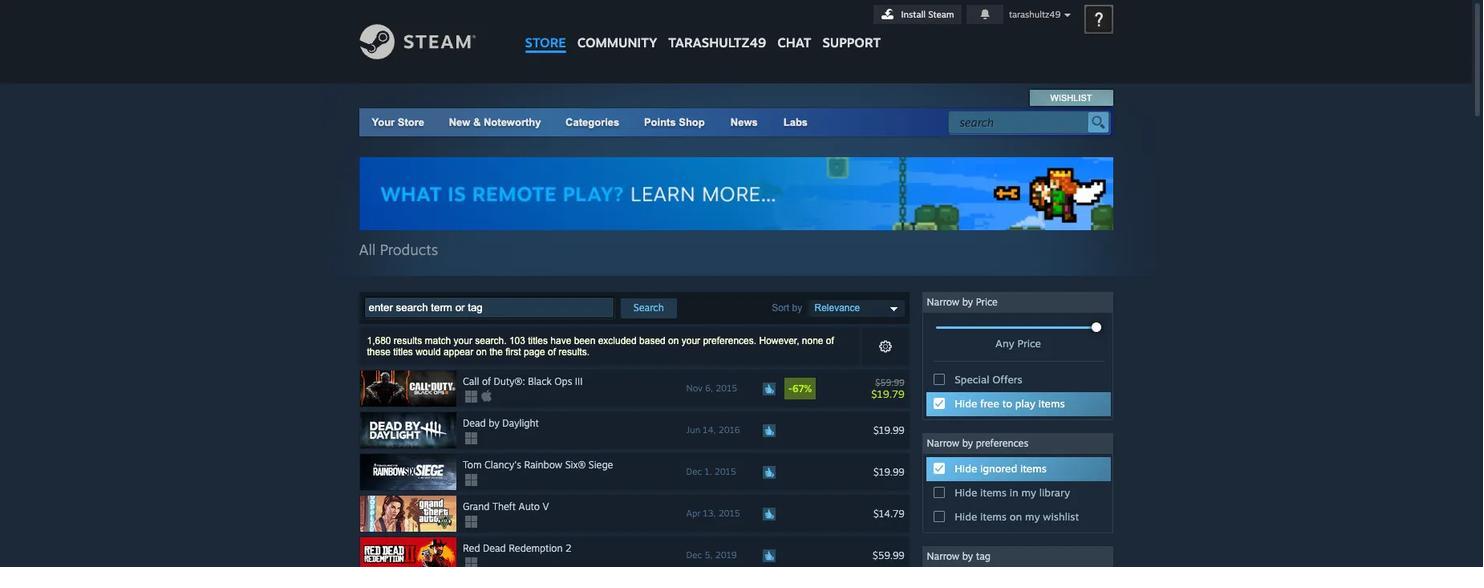 Task type: describe. For each thing, give the bounding box(es) containing it.
$19.99 for dead by daylight
[[874, 424, 905, 436]]

labs
[[783, 116, 808, 128]]

wishlist link
[[1030, 90, 1112, 106]]

preferences.
[[703, 335, 756, 347]]

1,680 results match your search. 103 titles have been excluded based on your preferences. however, none of these titles would appear on the first page of results.
[[367, 335, 834, 358]]

14,
[[703, 424, 716, 436]]

based
[[639, 335, 666, 347]]

dead by daylight
[[463, 417, 539, 429]]

67%
[[792, 383, 812, 395]]

apr 13, 2015
[[686, 508, 740, 519]]

special
[[955, 373, 989, 386]]

community link
[[572, 0, 663, 58]]

items right play
[[1038, 397, 1065, 410]]

2019
[[715, 550, 737, 561]]

auto
[[519, 501, 540, 513]]

points
[[644, 116, 676, 128]]

rainbow
[[524, 459, 562, 471]]

your store link
[[372, 116, 424, 128]]

new & noteworthy
[[449, 116, 541, 128]]

hide items on my wishlist
[[955, 510, 1079, 523]]

search button
[[621, 298, 677, 318]]

items up hide items in my library
[[1020, 462, 1047, 475]]

-67%
[[788, 383, 812, 395]]

install steam
[[901, 9, 954, 20]]

offers
[[992, 373, 1022, 386]]

wishlist
[[1043, 510, 1079, 523]]

in
[[1010, 486, 1018, 499]]

tom clancy's rainbow six® siege
[[463, 459, 613, 471]]

first
[[506, 347, 521, 358]]

siege
[[589, 459, 613, 471]]

nov 6, 2015
[[686, 383, 737, 394]]

any
[[995, 337, 1014, 350]]

your
[[372, 116, 395, 128]]

support link
[[817, 0, 886, 55]]

0 vertical spatial dead
[[463, 417, 486, 429]]

been
[[574, 335, 595, 347]]

103
[[509, 335, 525, 347]]

$59.99 $19.79
[[871, 377, 905, 400]]

5,
[[705, 550, 713, 561]]

2 horizontal spatial on
[[1010, 510, 1022, 523]]

iii
[[575, 375, 583, 387]]

have
[[550, 335, 571, 347]]

play
[[1015, 397, 1035, 410]]

$14.79
[[874, 507, 905, 519]]

1 horizontal spatial price
[[1017, 337, 1041, 350]]

0 horizontal spatial titles
[[393, 347, 413, 358]]

1 your from the left
[[454, 335, 472, 347]]

steam
[[928, 9, 954, 20]]

match
[[425, 335, 451, 347]]

ops
[[554, 375, 572, 387]]

chat link
[[772, 0, 817, 55]]

all
[[359, 241, 376, 258]]

search.
[[475, 335, 507, 347]]

dec 1, 2015
[[686, 466, 736, 477]]

3 narrow from the top
[[927, 550, 960, 562]]

excluded
[[598, 335, 637, 347]]

call
[[463, 375, 479, 387]]

by for narrow by tag
[[962, 550, 973, 562]]

new & noteworthy link
[[449, 116, 541, 128]]

appear
[[443, 347, 473, 358]]

community
[[577, 34, 657, 51]]

to
[[1002, 397, 1012, 410]]

dec for red dead redemption 2
[[686, 550, 702, 561]]

narrow for any
[[927, 296, 960, 308]]

preferences
[[976, 437, 1028, 449]]

noteworthy
[[484, 116, 541, 128]]

narrow for hide
[[927, 437, 960, 449]]

2016
[[718, 424, 740, 436]]

2 your from the left
[[682, 335, 700, 347]]

jun 14, 2016
[[686, 424, 740, 436]]

narrow by price
[[927, 296, 998, 308]]

theft
[[492, 501, 516, 513]]

products
[[380, 241, 438, 258]]

wishlist
[[1050, 93, 1092, 103]]

duty®:
[[494, 375, 525, 387]]

1,680
[[367, 335, 391, 347]]

&
[[473, 116, 481, 128]]

install steam link
[[873, 5, 961, 24]]

items down hide items in my library
[[980, 510, 1007, 523]]

store link
[[519, 0, 572, 58]]

news link
[[718, 108, 771, 136]]

by for narrow by price
[[962, 296, 973, 308]]

$19.79
[[871, 387, 905, 400]]

2
[[566, 542, 572, 554]]



Task type: vqa. For each thing, say whether or not it's contained in the screenshot.


Task type: locate. For each thing, give the bounding box(es) containing it.
3 hide from the top
[[955, 486, 977, 499]]

new
[[449, 116, 470, 128]]

titles
[[528, 335, 548, 347], [393, 347, 413, 358]]

hide for hide ignored items
[[955, 462, 977, 475]]

$59.99 for $59.99 $19.79
[[875, 377, 905, 388]]

6,
[[705, 383, 713, 394]]

chat
[[777, 34, 811, 51]]

$19.99 for tom clancy's rainbow six® siege
[[874, 466, 905, 478]]

1 horizontal spatial tarashultz49
[[1009, 9, 1061, 20]]

1 vertical spatial narrow
[[927, 437, 960, 449]]

sort by
[[772, 302, 802, 313]]

dec 5, 2019
[[686, 550, 737, 561]]

support
[[823, 34, 881, 51]]

dead up tom at the bottom left
[[463, 417, 486, 429]]

0 vertical spatial $59.99
[[875, 377, 905, 388]]

sort
[[772, 302, 789, 313]]

0 horizontal spatial price
[[976, 296, 998, 308]]

1 vertical spatial $19.99
[[874, 466, 905, 478]]

on down the in
[[1010, 510, 1022, 523]]

items
[[1038, 397, 1065, 410], [1020, 462, 1047, 475], [980, 486, 1007, 499], [980, 510, 1007, 523]]

categories link
[[566, 116, 619, 128]]

ignored
[[980, 462, 1017, 475]]

dec left 1,
[[686, 466, 702, 477]]

by left tag
[[962, 550, 973, 562]]

2015 for siege
[[714, 466, 736, 477]]

4 hide from the top
[[955, 510, 977, 523]]

jun
[[686, 424, 700, 436]]

black
[[528, 375, 552, 387]]

1 horizontal spatial your
[[682, 335, 700, 347]]

price right any
[[1017, 337, 1041, 350]]

search
[[634, 302, 664, 314]]

dec left 5,
[[686, 550, 702, 561]]

on
[[668, 335, 679, 347], [476, 347, 487, 358], [1010, 510, 1022, 523]]

$59.99 inside $59.99 $19.79
[[875, 377, 905, 388]]

hide left free
[[955, 397, 977, 410]]

my for in
[[1021, 486, 1036, 499]]

1 vertical spatial price
[[1017, 337, 1041, 350]]

by right sort
[[792, 302, 802, 313]]

2015 right 13, on the left of page
[[718, 508, 740, 519]]

1 vertical spatial dec
[[686, 550, 702, 561]]

by up special
[[962, 296, 973, 308]]

0 vertical spatial 2015
[[716, 383, 737, 394]]

1 vertical spatial $59.99
[[873, 549, 905, 561]]

2015 right 1,
[[714, 466, 736, 477]]

hide for hide items on my wishlist
[[955, 510, 977, 523]]

on right based
[[668, 335, 679, 347]]

results.
[[559, 347, 590, 358]]

however,
[[759, 335, 799, 347]]

0 horizontal spatial on
[[476, 347, 487, 358]]

grand theft auto v
[[463, 501, 549, 513]]

v
[[543, 501, 549, 513]]

1 hide from the top
[[955, 397, 977, 410]]

0 horizontal spatial of
[[482, 375, 491, 387]]

1 dec from the top
[[686, 466, 702, 477]]

by left the preferences
[[962, 437, 973, 449]]

tom
[[463, 459, 482, 471]]

1,
[[705, 466, 712, 477]]

dec for tom clancy's rainbow six® siege
[[686, 466, 702, 477]]

1 vertical spatial tarashultz49
[[668, 34, 766, 51]]

price
[[976, 296, 998, 308], [1017, 337, 1041, 350]]

2 horizontal spatial of
[[826, 335, 834, 347]]

1 $19.99 from the top
[[874, 424, 905, 436]]

your right based
[[682, 335, 700, 347]]

special offers
[[955, 373, 1022, 386]]

tarashultz49 link
[[663, 0, 772, 58]]

my left wishlist
[[1025, 510, 1040, 523]]

1 horizontal spatial titles
[[528, 335, 548, 347]]

store
[[525, 34, 566, 51]]

six®
[[565, 459, 586, 471]]

of right none
[[826, 335, 834, 347]]

$19.99 down $19.79
[[874, 424, 905, 436]]

page
[[524, 347, 545, 358]]

2015 for ops
[[716, 383, 737, 394]]

0 horizontal spatial tarashultz49
[[668, 34, 766, 51]]

$19.99
[[874, 424, 905, 436], [874, 466, 905, 478]]

hide ignored items
[[955, 462, 1047, 475]]

by for narrow by preferences
[[962, 437, 973, 449]]

2015
[[716, 383, 737, 394], [714, 466, 736, 477], [718, 508, 740, 519]]

2 dec from the top
[[686, 550, 702, 561]]

hide up narrow by tag at the right bottom of page
[[955, 510, 977, 523]]

tarashultz49
[[1009, 9, 1061, 20], [668, 34, 766, 51]]

hide down hide ignored items
[[955, 486, 977, 499]]

nov
[[686, 383, 703, 394]]

1 vertical spatial my
[[1025, 510, 1040, 523]]

0 vertical spatial $19.99
[[874, 424, 905, 436]]

labs link
[[771, 108, 821, 136]]

my for on
[[1025, 510, 1040, 523]]

red
[[463, 542, 480, 554]]

any price
[[995, 337, 1041, 350]]

relevance link
[[808, 300, 904, 317]]

grand
[[463, 501, 490, 513]]

library
[[1039, 486, 1070, 499]]

0 vertical spatial my
[[1021, 486, 1036, 499]]

dead
[[463, 417, 486, 429], [483, 542, 506, 554]]

$19.99 up $14.79
[[874, 466, 905, 478]]

the
[[490, 347, 503, 358]]

0 vertical spatial price
[[976, 296, 998, 308]]

$59.99
[[875, 377, 905, 388], [873, 549, 905, 561]]

2 narrow from the top
[[927, 437, 960, 449]]

by
[[962, 296, 973, 308], [792, 302, 802, 313], [489, 417, 499, 429], [962, 437, 973, 449], [962, 550, 973, 562]]

apr
[[686, 508, 701, 519]]

$59.99 for $59.99
[[873, 549, 905, 561]]

would
[[416, 347, 441, 358]]

points shop link
[[631, 108, 718, 136]]

2 vertical spatial 2015
[[718, 508, 740, 519]]

of right the page in the bottom of the page
[[548, 347, 556, 358]]

1 vertical spatial 2015
[[714, 466, 736, 477]]

0 vertical spatial narrow
[[927, 296, 960, 308]]

None text field
[[364, 297, 614, 319]]

your store
[[372, 116, 424, 128]]

my right the in
[[1021, 486, 1036, 499]]

categories
[[566, 116, 619, 128]]

on left the
[[476, 347, 487, 358]]

clancy's
[[485, 459, 521, 471]]

hide for hide free to play items
[[955, 397, 977, 410]]

by for dead by daylight
[[489, 417, 499, 429]]

results
[[394, 335, 422, 347]]

items left the in
[[980, 486, 1007, 499]]

these
[[367, 347, 391, 358]]

shop
[[679, 116, 705, 128]]

by for sort by
[[792, 302, 802, 313]]

by left "daylight"
[[489, 417, 499, 429]]

price up any
[[976, 296, 998, 308]]

news
[[731, 116, 758, 128]]

points shop
[[644, 116, 705, 128]]

2 hide from the top
[[955, 462, 977, 475]]

of right call
[[482, 375, 491, 387]]

daylight
[[502, 417, 539, 429]]

your right match
[[454, 335, 472, 347]]

hide free to play items
[[955, 397, 1065, 410]]

hide down narrow by preferences
[[955, 462, 977, 475]]

1 narrow from the top
[[927, 296, 960, 308]]

free
[[980, 397, 999, 410]]

tag
[[976, 550, 991, 562]]

2 $19.99 from the top
[[874, 466, 905, 478]]

titles right these on the bottom of the page
[[393, 347, 413, 358]]

dec
[[686, 466, 702, 477], [686, 550, 702, 561]]

1 horizontal spatial on
[[668, 335, 679, 347]]

1 horizontal spatial of
[[548, 347, 556, 358]]

hide items in my library
[[955, 486, 1070, 499]]

search text field
[[960, 112, 1084, 133]]

0 vertical spatial tarashultz49
[[1009, 9, 1061, 20]]

2 vertical spatial narrow
[[927, 550, 960, 562]]

0 vertical spatial dec
[[686, 466, 702, 477]]

0 horizontal spatial your
[[454, 335, 472, 347]]

2015 right 6,
[[716, 383, 737, 394]]

call of duty®: black ops iii
[[463, 375, 583, 387]]

hide for hide items in my library
[[955, 486, 977, 499]]

13,
[[703, 508, 716, 519]]

-
[[788, 383, 793, 395]]

1 vertical spatial dead
[[483, 542, 506, 554]]

titles right 103
[[528, 335, 548, 347]]

install
[[901, 9, 926, 20]]

dead right red
[[483, 542, 506, 554]]

none
[[802, 335, 823, 347]]

hide
[[955, 397, 977, 410], [955, 462, 977, 475], [955, 486, 977, 499], [955, 510, 977, 523]]



